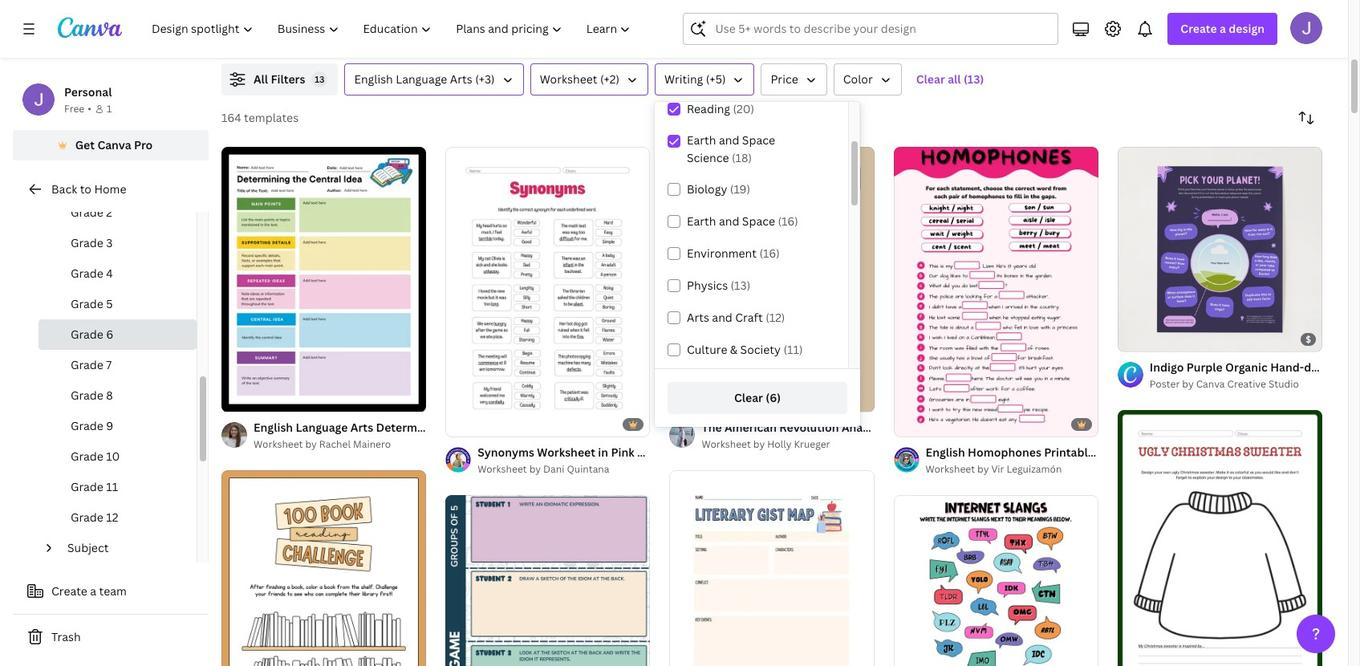 Task type: locate. For each thing, give the bounding box(es) containing it.
telephone game (gartic phone) english idioms worksheet image
[[446, 495, 650, 666]]

back to home
[[51, 181, 126, 197]]

(13)
[[964, 71, 984, 87], [731, 278, 750, 293]]

the
[[254, 11, 274, 26]]

earth and space science
[[687, 132, 775, 165]]

in
[[598, 445, 608, 460]]

designs
[[1237, 29, 1273, 43]]

earth up science
[[687, 132, 716, 148]]

grade for grade 11
[[71, 479, 103, 494]]

environment
[[687, 246, 757, 261]]

2 lesson by canva creative studio link from the left
[[547, 28, 789, 44]]

the solar system lesson by canva creative studio
[[254, 11, 405, 43]]

lesson by canva creative studio link down system
[[254, 28, 495, 44]]

english homophones printable worksheet image
[[894, 147, 1098, 436]]

1 horizontal spatial english
[[926, 445, 965, 460]]

0 horizontal spatial 2
[[106, 205, 112, 220]]

0 vertical spatial english
[[354, 71, 393, 87]]

space for (16)
[[742, 213, 775, 229]]

1 of 4
[[1129, 332, 1152, 344]]

by inside motion and force lesson by dream bird designs
[[1168, 29, 1179, 43]]

1 vertical spatial 4
[[1147, 332, 1152, 344]]

and for earth and space (16)
[[719, 213, 739, 229]]

worksheet (+2) button
[[530, 63, 648, 95]]

space up (18)
[[742, 132, 775, 148]]

and for earth and space science
[[719, 132, 739, 148]]

lesson inside "the solar system lesson by canva creative studio"
[[254, 29, 286, 43]]

by left dream
[[1168, 29, 1179, 43]]

2 vertical spatial 1
[[233, 393, 237, 405]]

grade 12 link
[[39, 502, 197, 533]]

1 inside 1 of 4 link
[[1129, 332, 1134, 344]]

biology
[[687, 181, 727, 197]]

get canva pro
[[75, 137, 153, 152]]

(+5)
[[706, 71, 726, 87]]

clear (6) button
[[668, 382, 847, 414]]

3 grade from the top
[[71, 266, 103, 281]]

0 horizontal spatial 1
[[107, 102, 112, 116]]

2 space from the top
[[742, 213, 775, 229]]

earth down biology
[[687, 213, 716, 229]]

grade left the 12
[[71, 510, 103, 525]]

jacob simon image
[[1290, 12, 1322, 44]]

(13) up arts and craft (12)
[[731, 278, 750, 293]]

grade for grade 2
[[71, 205, 103, 220]]

system
[[308, 11, 348, 26]]

printable
[[1044, 445, 1094, 460]]

space inside earth and space science
[[742, 132, 775, 148]]

poster by canva creative studio link
[[1150, 377, 1322, 393]]

clear left all
[[916, 71, 945, 87]]

lesson inside motion and force lesson by dream bird designs
[[1133, 29, 1166, 43]]

7 grade from the top
[[71, 388, 103, 403]]

0 horizontal spatial arts
[[450, 71, 472, 87]]

arts left (+3)
[[450, 71, 472, 87]]

1 vertical spatial english
[[926, 445, 965, 460]]

home
[[94, 181, 126, 197]]

1 vertical spatial arts
[[687, 310, 709, 325]]

reading (20)
[[687, 101, 754, 116]]

lesson inside bacteria and viruses lesson by ljr edu resources
[[840, 29, 872, 43]]

0 vertical spatial 1
[[107, 102, 112, 116]]

grade for grade 10
[[71, 449, 103, 464]]

by left ljr
[[875, 29, 886, 43]]

1 lesson by canva creative studio link from the left
[[254, 28, 495, 44]]

4 up poster
[[1147, 332, 1152, 344]]

clear inside button
[[734, 390, 763, 405]]

lesson by ljr edu resources link
[[840, 28, 1082, 44]]

arts and craft (12)
[[687, 310, 785, 325]]

creative inside "the solar system lesson by canva creative studio"
[[333, 29, 372, 43]]

3 lesson from the left
[[840, 29, 872, 43]]

2 earth from the top
[[687, 213, 716, 229]]

grade 10
[[71, 449, 120, 464]]

grade down to
[[71, 205, 103, 220]]

1 horizontal spatial create
[[1181, 21, 1217, 36]]

and
[[888, 11, 909, 26], [1175, 11, 1196, 26], [719, 132, 739, 148], [719, 213, 739, 229], [712, 310, 733, 325]]

grade left 6
[[71, 327, 103, 342]]

1 horizontal spatial (13)
[[964, 71, 984, 87]]

1 horizontal spatial 1
[[233, 393, 237, 405]]

1 vertical spatial space
[[742, 213, 775, 229]]

1 of 2 link
[[221, 147, 426, 412]]

english left language
[[354, 71, 393, 87]]

physics
[[687, 278, 728, 293]]

by right poster
[[1182, 377, 1194, 391]]

1 horizontal spatial of
[[1136, 332, 1145, 344]]

grade 4 link
[[39, 258, 197, 289]]

grade 11
[[71, 479, 118, 494]]

4 up the 5
[[106, 266, 113, 281]]

top level navigation element
[[141, 13, 645, 45]]

0 horizontal spatial 4
[[106, 266, 113, 281]]

and left craft
[[712, 310, 733, 325]]

0 vertical spatial arts
[[450, 71, 472, 87]]

and up environment (16)
[[719, 213, 739, 229]]

1 vertical spatial 2
[[251, 393, 255, 405]]

and up ljr
[[888, 11, 909, 26]]

2 horizontal spatial 1
[[1129, 332, 1134, 344]]

0 horizontal spatial english
[[354, 71, 393, 87]]

language
[[396, 71, 447, 87]]

create a team button
[[13, 575, 209, 607]]

price button
[[761, 63, 827, 95]]

earth
[[687, 132, 716, 148], [687, 213, 716, 229]]

and for arts and craft (12)
[[712, 310, 733, 325]]

krueger
[[794, 438, 830, 451]]

create a design button
[[1168, 13, 1278, 45]]

grade for grade 4
[[71, 266, 103, 281]]

symbiotic relationships link
[[547, 10, 789, 28]]

by left rachel at the left of the page
[[305, 438, 317, 451]]

by inside bacteria and viruses lesson by ljr edu resources
[[875, 29, 886, 43]]

english left 'homophones'
[[926, 445, 965, 460]]

2 lesson from the left
[[547, 29, 579, 43]]

by left the 'dani'
[[529, 462, 541, 476]]

2 grade from the top
[[71, 235, 103, 250]]

style
[[678, 445, 706, 460]]

lesson down motion
[[1133, 29, 1166, 43]]

create inside button
[[51, 583, 87, 599]]

studio
[[375, 29, 405, 43], [668, 29, 698, 43], [1269, 377, 1299, 391]]

english language arts (+3) button
[[345, 63, 524, 95]]

grade left 8
[[71, 388, 103, 403]]

clear inside button
[[916, 71, 945, 87]]

(16) up environment (16)
[[778, 213, 798, 229]]

8 grade from the top
[[71, 418, 103, 433]]

grade left 10 at the left bottom of page
[[71, 449, 103, 464]]

0 vertical spatial earth
[[687, 132, 716, 148]]

0 horizontal spatial create
[[51, 583, 87, 599]]

0 vertical spatial create
[[1181, 21, 1217, 36]]

(12)
[[766, 310, 785, 325]]

0 horizontal spatial creative
[[333, 29, 372, 43]]

grade for grade 5
[[71, 296, 103, 311]]

grade for grade 8
[[71, 388, 103, 403]]

1 vertical spatial a
[[90, 583, 96, 599]]

space for science
[[742, 132, 775, 148]]

9 grade from the top
[[71, 449, 103, 464]]

0 horizontal spatial studio
[[375, 29, 405, 43]]

culture
[[687, 342, 727, 357]]

4 grade from the top
[[71, 296, 103, 311]]

worksheet left '(+2)'
[[540, 71, 597, 87]]

a
[[1220, 21, 1226, 36], [90, 583, 96, 599]]

1 horizontal spatial studio
[[668, 29, 698, 43]]

12
[[106, 510, 118, 525]]

(16) down earth and space (16)
[[759, 246, 780, 261]]

free
[[64, 102, 84, 116]]

and inside earth and space science
[[719, 132, 739, 148]]

164 templates
[[221, 110, 299, 125]]

10 grade from the top
[[71, 479, 103, 494]]

4 lesson from the left
[[1133, 29, 1166, 43]]

and up (18)
[[719, 132, 739, 148]]

1 vertical spatial 1
[[1129, 332, 1134, 344]]

get canva pro button
[[13, 130, 209, 160]]

a inside dropdown button
[[1220, 21, 1226, 36]]

grade left the 5
[[71, 296, 103, 311]]

grade 7
[[71, 357, 112, 372]]

earth and space (16)
[[687, 213, 798, 229]]

free •
[[64, 102, 91, 116]]

lesson for bacteria
[[840, 29, 872, 43]]

and inside motion and force lesson by dream bird designs
[[1175, 11, 1196, 26]]

canva left pro
[[97, 137, 131, 152]]

earth inside earth and space science
[[687, 132, 716, 148]]

2 horizontal spatial studio
[[1269, 377, 1299, 391]]

lesson by canva creative studio link
[[254, 28, 495, 44], [547, 28, 789, 44]]

create for create a team
[[51, 583, 87, 599]]

1 vertical spatial of
[[239, 393, 248, 405]]

lesson down 'bacteria'
[[840, 29, 872, 43]]

grade for grade 12
[[71, 510, 103, 525]]

lesson by canva creative studio link down relationships
[[547, 28, 789, 44]]

space down (19)
[[742, 213, 775, 229]]

5 grade from the top
[[71, 327, 103, 342]]

1 horizontal spatial 4
[[1147, 332, 1152, 344]]

english inside english homophones printable worksheet worksheet by vir leguizamón
[[926, 445, 965, 460]]

grade inside 'link'
[[71, 266, 103, 281]]

0 vertical spatial clear
[[916, 71, 945, 87]]

grade 8 link
[[39, 380, 197, 411]]

1 earth from the top
[[687, 132, 716, 148]]

color button
[[834, 63, 902, 95]]

lesson by canva creative studio link for the solar system
[[254, 28, 495, 44]]

0 vertical spatial a
[[1220, 21, 1226, 36]]

by inside "the solar system lesson by canva creative studio"
[[288, 29, 300, 43]]

1 horizontal spatial 2
[[251, 393, 255, 405]]

1 horizontal spatial clear
[[916, 71, 945, 87]]

poster
[[1150, 377, 1180, 391]]

lesson by canva creative studio link for symbiotic relationships
[[547, 28, 789, 44]]

worksheet right printable in the bottom right of the page
[[1097, 445, 1156, 460]]

1 vertical spatial clear
[[734, 390, 763, 405]]

None search field
[[683, 13, 1059, 45]]

0 vertical spatial 2
[[106, 205, 112, 220]]

templates
[[244, 110, 299, 125]]

0 horizontal spatial of
[[239, 393, 248, 405]]

ljr
[[889, 29, 906, 43]]

english language arts (+3)
[[354, 71, 495, 87]]

1 vertical spatial create
[[51, 583, 87, 599]]

0 vertical spatial of
[[1136, 332, 1145, 344]]

and inside bacteria and viruses lesson by ljr edu resources
[[888, 11, 909, 26]]

back
[[51, 181, 77, 197]]

create inside dropdown button
[[1181, 21, 1217, 36]]

(19)
[[730, 181, 750, 197]]

Sort by button
[[1290, 102, 1322, 134]]

canva down relationships
[[596, 29, 624, 43]]

synonyms
[[478, 445, 534, 460]]

grade left "9"
[[71, 418, 103, 433]]

by down solar
[[288, 29, 300, 43]]

the american revolution analyzing key figures, events, and ideas digital worksheet in cream playful style image
[[670, 147, 874, 412]]

1 space from the top
[[742, 132, 775, 148]]

1 horizontal spatial lesson by canva creative studio link
[[547, 28, 789, 44]]

canva down system
[[302, 29, 331, 43]]

create
[[1181, 21, 1217, 36], [51, 583, 87, 599]]

1 grade from the top
[[71, 205, 103, 220]]

of
[[1136, 332, 1145, 344], [239, 393, 248, 405]]

1
[[107, 102, 112, 116], [1129, 332, 1134, 344], [233, 393, 237, 405]]

rachel
[[319, 438, 351, 451]]

clear
[[916, 71, 945, 87], [734, 390, 763, 405]]

1 horizontal spatial a
[[1220, 21, 1226, 36]]

motion and force lesson by dream bird designs
[[1133, 11, 1273, 43]]

1 of 2
[[233, 393, 255, 405]]

of for poster by canva creative studio
[[1136, 332, 1145, 344]]

creative
[[333, 29, 372, 43], [627, 29, 666, 43], [1227, 377, 1266, 391]]

english language arts determining central idea digital worksheet in colorful grid style image
[[221, 147, 426, 412]]

canva inside get canva pro "button"
[[97, 137, 131, 152]]

by down the 'symbiotic'
[[582, 29, 593, 43]]

1 horizontal spatial arts
[[687, 310, 709, 325]]

and up dream
[[1175, 11, 1196, 26]]

(6)
[[766, 390, 781, 405]]

english inside button
[[354, 71, 393, 87]]

0 horizontal spatial a
[[90, 583, 96, 599]]

internet slangs printable worksheet image
[[894, 495, 1098, 666]]

clear all (13)
[[916, 71, 984, 87]]

canva inside 'poster by canva creative studio' link
[[1196, 377, 1225, 391]]

(13) right all
[[964, 71, 984, 87]]

0 horizontal spatial (13)
[[731, 278, 750, 293]]

grade 2 link
[[39, 197, 197, 228]]

1 vertical spatial earth
[[687, 213, 716, 229]]

1 horizontal spatial creative
[[627, 29, 666, 43]]

11 grade from the top
[[71, 510, 103, 525]]

arts up culture
[[687, 310, 709, 325]]

grade inside "link"
[[71, 235, 103, 250]]

worksheet left rachel at the left of the page
[[254, 438, 303, 451]]

grade left the 7
[[71, 357, 103, 372]]

filters
[[271, 71, 305, 87]]

Search search field
[[715, 14, 1048, 44]]

0 horizontal spatial clear
[[734, 390, 763, 405]]

society
[[740, 342, 781, 357]]

worksheet left holly on the bottom right of page
[[702, 438, 751, 451]]

grade down grade 3
[[71, 266, 103, 281]]

science
[[687, 150, 729, 165]]

lesson by dream bird designs link
[[1133, 28, 1360, 44]]

canva right poster
[[1196, 377, 1225, 391]]

0 vertical spatial space
[[742, 132, 775, 148]]

0 horizontal spatial lesson by canva creative studio link
[[254, 28, 495, 44]]

1 lesson from the left
[[254, 29, 286, 43]]

grade left 11
[[71, 479, 103, 494]]

6 grade from the top
[[71, 357, 103, 372]]

grade left 3
[[71, 235, 103, 250]]

all
[[254, 71, 268, 87]]

1 inside 1 of 2 link
[[233, 393, 237, 405]]

0 vertical spatial (16)
[[778, 213, 798, 229]]

lesson down the
[[254, 29, 286, 43]]

clear (6)
[[734, 390, 781, 405]]

clear left (6) on the bottom of the page
[[734, 390, 763, 405]]

a for design
[[1220, 21, 1226, 36]]

lesson down the 'symbiotic'
[[547, 29, 579, 43]]

canva inside "the solar system lesson by canva creative studio"
[[302, 29, 331, 43]]

by left vir
[[977, 462, 989, 476]]

0 vertical spatial 4
[[106, 266, 113, 281]]

0 vertical spatial (13)
[[964, 71, 984, 87]]

worksheet by dani quintana link
[[478, 461, 650, 477]]

environment (16)
[[687, 246, 780, 261]]

a inside button
[[90, 583, 96, 599]]



Task type: vqa. For each thing, say whether or not it's contained in the screenshot.


Task type: describe. For each thing, give the bounding box(es) containing it.
by inside symbiotic relationships lesson by canva creative studio
[[582, 29, 593, 43]]

english homophones printable worksheet link
[[926, 444, 1156, 461]]

clear for clear (6)
[[734, 390, 763, 405]]

grade 2
[[71, 205, 112, 220]]

canva inside symbiotic relationships lesson by canva creative studio
[[596, 29, 624, 43]]

subject
[[67, 540, 109, 555]]

grade 7 link
[[39, 350, 197, 380]]

vir
[[991, 462, 1004, 476]]

english for english language arts (+3)
[[354, 71, 393, 87]]

by inside synonyms worksheet in pink simple style worksheet by dani quintana
[[529, 462, 541, 476]]

worksheet left vir
[[926, 462, 975, 476]]

grade 5
[[71, 296, 113, 311]]

by left holly on the bottom right of page
[[753, 438, 765, 451]]

clear for clear all (13)
[[916, 71, 945, 87]]

lesson for the
[[254, 29, 286, 43]]

6
[[106, 327, 113, 342]]

1 for 1
[[107, 102, 112, 116]]

physics (13)
[[687, 278, 750, 293]]

100, 75, 50 and 25 book reading challenge english education worksheet in brown and cream fun sketch style image
[[221, 471, 426, 666]]

worksheet inside worksheet by rachel mainero link
[[254, 438, 303, 451]]

studio inside symbiotic relationships lesson by canva creative studio
[[668, 29, 698, 43]]

color
[[843, 71, 873, 87]]

2 inside grade 2 link
[[106, 205, 112, 220]]

worksheet down synonyms
[[478, 462, 527, 476]]

pink
[[611, 445, 635, 460]]

(13) inside button
[[964, 71, 984, 87]]

viruses
[[912, 11, 952, 26]]

pro
[[134, 137, 153, 152]]

earth for earth and space science
[[687, 132, 716, 148]]

2 inside 1 of 2 link
[[251, 393, 255, 405]]

worksheet by rachel mainero
[[254, 438, 391, 451]]

worksheet by holly krueger
[[702, 438, 830, 451]]

synonyms worksheet in pink simple style worksheet by dani quintana
[[478, 445, 706, 476]]

11
[[106, 479, 118, 494]]

164
[[221, 110, 241, 125]]

2 horizontal spatial creative
[[1227, 377, 1266, 391]]

grade 8
[[71, 388, 113, 403]]

9
[[106, 418, 113, 433]]

symbiotic relationships lesson by canva creative studio
[[547, 11, 698, 43]]

personal
[[64, 84, 112, 100]]

culture & society (11)
[[687, 342, 803, 357]]

grade 3
[[71, 235, 113, 250]]

relationships
[[605, 11, 679, 26]]

dani
[[543, 462, 564, 476]]

writing (+5)
[[664, 71, 726, 87]]

a for team
[[90, 583, 96, 599]]

indigo purple organic hand-drawn planet activity portrait poster image
[[1118, 147, 1322, 352]]

1 for 1 of 4
[[1129, 332, 1134, 344]]

leguizamón
[[1007, 462, 1062, 476]]

creative inside symbiotic relationships lesson by canva creative studio
[[627, 29, 666, 43]]

motion
[[1133, 11, 1172, 26]]

grade 11 link
[[39, 472, 197, 502]]

force
[[1198, 11, 1229, 26]]

7
[[106, 357, 112, 372]]

back to home link
[[13, 173, 209, 205]]

•
[[88, 102, 91, 116]]

grade for grade 6
[[71, 327, 103, 342]]

bacteria
[[840, 11, 886, 26]]

10
[[106, 449, 120, 464]]

earth for earth and space (16)
[[687, 213, 716, 229]]

homophones
[[968, 445, 1041, 460]]

grade 12
[[71, 510, 118, 525]]

english homophones printable worksheet worksheet by vir leguizamón
[[926, 445, 1156, 476]]

team
[[99, 583, 127, 599]]

grade for grade 3
[[71, 235, 103, 250]]

$
[[1306, 333, 1311, 345]]

worksheet (+2)
[[540, 71, 619, 87]]

13 filter options selected element
[[312, 71, 328, 87]]

5
[[106, 296, 113, 311]]

symbiotic
[[547, 11, 602, 26]]

quintana
[[567, 462, 609, 476]]

literary nonfiction gist worksheet in colorful simple style image
[[670, 471, 874, 666]]

edu
[[908, 29, 926, 43]]

by inside english homophones printable worksheet worksheet by vir leguizamón
[[977, 462, 989, 476]]

1 for 1 of 2
[[233, 393, 237, 405]]

trash
[[51, 629, 81, 644]]

and for bacteria and viruses lesson by ljr edu resources
[[888, 11, 909, 26]]

poster by canva creative studio
[[1150, 377, 1299, 391]]

christmas drawing worksheet in green and red simple style image
[[1118, 410, 1322, 666]]

grade for grade 9
[[71, 418, 103, 433]]

clear all (13) button
[[908, 63, 992, 95]]

writing
[[664, 71, 703, 87]]

worksheet up worksheet by dani quintana link
[[537, 445, 595, 460]]

create a team
[[51, 583, 127, 599]]

worksheet inside worksheet by holly krueger link
[[702, 438, 751, 451]]

motion and force image
[[1101, 0, 1360, 4]]

mainero
[[353, 438, 391, 451]]

synonyms worksheet in pink simple style image
[[446, 147, 650, 436]]

grade 3 link
[[39, 228, 197, 258]]

bacteria and viruses lesson by ljr edu resources
[[840, 11, 976, 43]]

worksheet inside worksheet (+2) button
[[540, 71, 597, 87]]

motion and force link
[[1133, 10, 1360, 28]]

english for english homophones printable worksheet worksheet by vir leguizamón
[[926, 445, 965, 460]]

lesson for motion
[[1133, 29, 1166, 43]]

reading
[[687, 101, 730, 116]]

1 vertical spatial (13)
[[731, 278, 750, 293]]

grade for grade 7
[[71, 357, 103, 372]]

worksheet by holly krueger link
[[702, 437, 874, 453]]

&
[[730, 342, 738, 357]]

(+2)
[[600, 71, 619, 87]]

1 of 4 link
[[1118, 147, 1322, 352]]

and for motion and force lesson by dream bird designs
[[1175, 11, 1196, 26]]

craft
[[735, 310, 763, 325]]

dream
[[1182, 29, 1213, 43]]

biology (19)
[[687, 181, 750, 197]]

1 vertical spatial (16)
[[759, 246, 780, 261]]

price
[[771, 71, 798, 87]]

solar
[[276, 11, 305, 26]]

arts inside button
[[450, 71, 472, 87]]

worksheet by rachel mainero link
[[254, 437, 426, 453]]

the solar system link
[[254, 10, 495, 28]]

create for create a design
[[1181, 21, 1217, 36]]

grade 9
[[71, 418, 113, 433]]

4 inside 'link'
[[106, 266, 113, 281]]

lesson inside symbiotic relationships lesson by canva creative studio
[[547, 29, 579, 43]]

to
[[80, 181, 91, 197]]

of for worksheet by rachel mainero
[[239, 393, 248, 405]]

studio inside "the solar system lesson by canva creative studio"
[[375, 29, 405, 43]]



